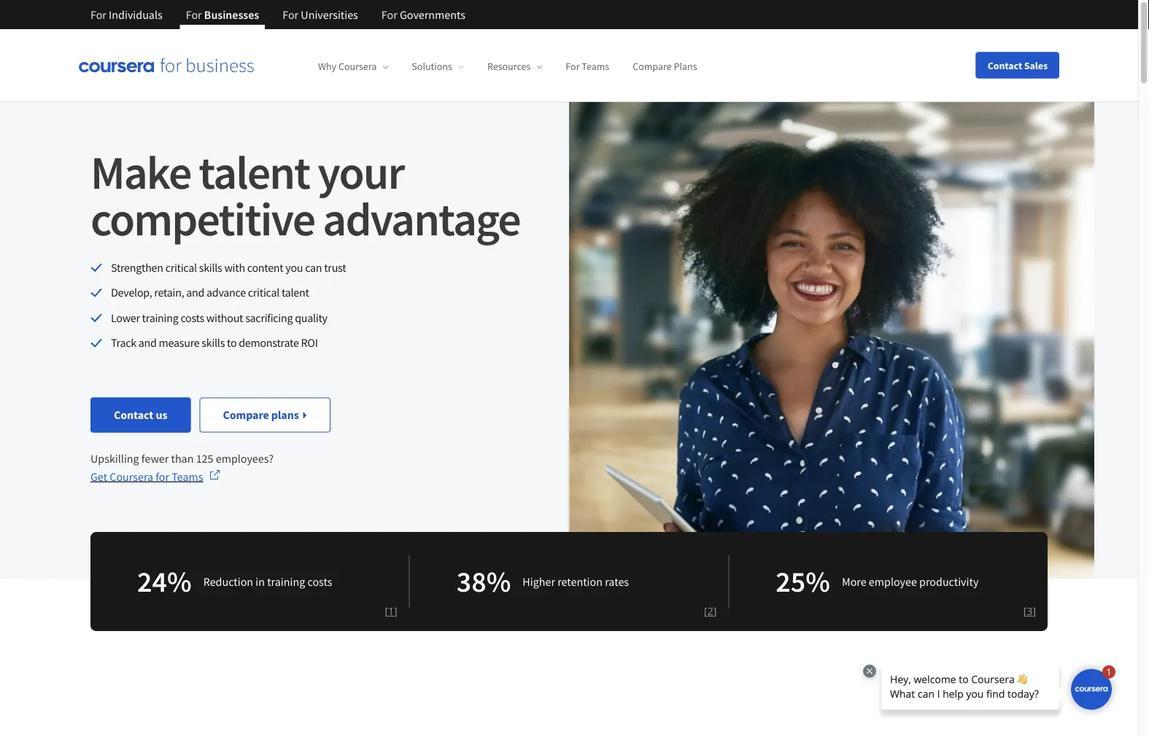 Task type: vqa. For each thing, say whether or not it's contained in the screenshot.


Task type: describe. For each thing, give the bounding box(es) containing it.
coursera for get
[[110, 470, 153, 485]]

[ for 25%
[[1023, 605, 1027, 619]]

upskilling fewer than 125 employees?
[[90, 452, 274, 467]]

more
[[842, 575, 866, 590]]

with
[[224, 260, 245, 275]]

lower
[[111, 311, 140, 325]]

0 vertical spatial skills
[[199, 260, 222, 275]]

banner navigation
[[79, 0, 477, 40]]

for for individuals
[[90, 7, 106, 22]]

plans
[[271, 408, 299, 423]]

1 horizontal spatial teams
[[582, 60, 609, 73]]

can
[[305, 260, 322, 275]]

higher retention rates
[[523, 575, 629, 590]]

for right resources link
[[566, 60, 580, 73]]

1 vertical spatial talent
[[282, 286, 309, 300]]

for for businesses
[[186, 7, 202, 22]]

coursera for why
[[338, 60, 377, 73]]

to
[[227, 336, 237, 350]]

develop, retain, and advance critical talent
[[111, 286, 309, 300]]

2
[[707, 605, 713, 619]]

1 vertical spatial skills
[[202, 336, 225, 350]]

for teams link
[[566, 60, 609, 73]]

more employee productivity
[[842, 575, 979, 590]]

compare plans ▸
[[223, 408, 307, 423]]

[ for 38%
[[704, 605, 707, 619]]

why
[[318, 60, 336, 73]]

employees?
[[216, 452, 274, 467]]

you
[[286, 260, 303, 275]]

25%
[[776, 564, 830, 601]]

rates
[[605, 575, 629, 590]]

0 horizontal spatial critical
[[165, 260, 197, 275]]

roi
[[301, 336, 318, 350]]

sales
[[1024, 59, 1048, 72]]

for businesses
[[186, 7, 259, 22]]

125
[[196, 452, 213, 467]]

1 vertical spatial training
[[267, 575, 305, 590]]

for universities
[[283, 7, 358, 22]]

] for 24%
[[394, 605, 397, 619]]

why coursera link
[[318, 60, 388, 73]]

without
[[206, 311, 243, 325]]

1 vertical spatial critical
[[248, 286, 279, 300]]

make talent your competitive advantage
[[90, 143, 520, 248]]

0 vertical spatial costs
[[180, 311, 204, 325]]

reduction in training costs
[[203, 575, 332, 590]]

1 horizontal spatial costs
[[307, 575, 332, 590]]

contact for contact sales
[[988, 59, 1022, 72]]

individuals
[[109, 7, 162, 22]]

coursera for business image
[[79, 58, 254, 73]]

[ 2 ]
[[704, 605, 717, 619]]

quality
[[295, 311, 327, 325]]

3
[[1027, 605, 1033, 619]]

upskilling
[[90, 452, 139, 467]]

compare plans link
[[633, 60, 697, 73]]

compare plans ▸ button
[[200, 398, 331, 433]]

strengthen critical skills with content you can trust
[[111, 260, 346, 275]]



Task type: locate. For each thing, give the bounding box(es) containing it.
us
[[156, 408, 167, 423]]

compare for compare plans
[[633, 60, 672, 73]]

advantage
[[323, 189, 520, 248]]

0 vertical spatial and
[[186, 286, 204, 300]]

for governments
[[381, 7, 465, 22]]

get coursera for teams
[[90, 470, 203, 485]]

develop,
[[111, 286, 152, 300]]

content
[[247, 260, 283, 275]]

contact left sales
[[988, 59, 1022, 72]]

contact us
[[114, 408, 167, 423]]

talent
[[199, 143, 310, 201], [282, 286, 309, 300]]

0 vertical spatial teams
[[582, 60, 609, 73]]

0 horizontal spatial [
[[385, 605, 388, 619]]

get
[[90, 470, 107, 485]]

training down retain,
[[142, 311, 178, 325]]

for
[[90, 7, 106, 22], [186, 7, 202, 22], [283, 7, 299, 22], [381, 7, 397, 22], [566, 60, 580, 73]]

why coursera
[[318, 60, 377, 73]]

reduction
[[203, 575, 253, 590]]

▸
[[301, 408, 307, 423]]

and
[[186, 286, 204, 300], [138, 336, 157, 350]]

0 vertical spatial coursera
[[338, 60, 377, 73]]

for individuals
[[90, 7, 162, 22]]

] for 38%
[[713, 605, 717, 619]]

for
[[156, 470, 169, 485]]

1 horizontal spatial coursera
[[338, 60, 377, 73]]

contact sales
[[988, 59, 1048, 72]]

compare plans
[[633, 60, 697, 73]]

1
[[388, 605, 394, 619]]

2 ] from the left
[[713, 605, 717, 619]]

1 vertical spatial and
[[138, 336, 157, 350]]

employee
[[869, 575, 917, 590]]

24%
[[137, 564, 192, 601]]

costs right the in
[[307, 575, 332, 590]]

1 vertical spatial contact
[[114, 408, 153, 423]]

compare inside button
[[223, 408, 269, 423]]

teams left compare plans link
[[582, 60, 609, 73]]

teams down than on the left bottom
[[172, 470, 203, 485]]

1 vertical spatial teams
[[172, 470, 203, 485]]

0 horizontal spatial compare
[[223, 408, 269, 423]]

contact us button
[[90, 398, 191, 433]]

demonstrate
[[239, 336, 299, 350]]

1 horizontal spatial ]
[[713, 605, 717, 619]]

38%
[[456, 564, 511, 601]]

0 horizontal spatial and
[[138, 336, 157, 350]]

teams
[[582, 60, 609, 73], [172, 470, 203, 485]]

0 horizontal spatial contact
[[114, 408, 153, 423]]

resources link
[[487, 60, 542, 73]]

retain,
[[154, 286, 184, 300]]

in
[[256, 575, 265, 590]]

critical
[[165, 260, 197, 275], [248, 286, 279, 300]]

coursera right "why"
[[338, 60, 377, 73]]

2 horizontal spatial ]
[[1033, 605, 1036, 619]]

1 ] from the left
[[394, 605, 397, 619]]

get coursera for teams link
[[90, 468, 221, 486]]

than
[[171, 452, 194, 467]]

advance
[[207, 286, 246, 300]]

1 horizontal spatial compare
[[633, 60, 672, 73]]

critical up retain,
[[165, 260, 197, 275]]

contact inside contact us button
[[114, 408, 153, 423]]

] for 25%
[[1033, 605, 1036, 619]]

0 horizontal spatial teams
[[172, 470, 203, 485]]

retention
[[558, 575, 603, 590]]

contact
[[988, 59, 1022, 72], [114, 408, 153, 423]]

make
[[90, 143, 191, 201]]

coursera down "upskilling"
[[110, 470, 153, 485]]

1 horizontal spatial contact
[[988, 59, 1022, 72]]

productivity
[[919, 575, 979, 590]]

solutions link
[[412, 60, 464, 73]]

1 [ from the left
[[385, 605, 388, 619]]

skills left to
[[202, 336, 225, 350]]

governments
[[400, 7, 465, 22]]

for teams
[[566, 60, 609, 73]]

1 vertical spatial coursera
[[110, 470, 153, 485]]

[ for 24%
[[385, 605, 388, 619]]

[
[[385, 605, 388, 619], [704, 605, 707, 619], [1023, 605, 1027, 619]]

and right retain,
[[186, 286, 204, 300]]

lower training costs without sacrificing quality
[[111, 311, 327, 325]]

for left businesses
[[186, 7, 202, 22]]

coursera
[[338, 60, 377, 73], [110, 470, 153, 485]]

]
[[394, 605, 397, 619], [713, 605, 717, 619], [1033, 605, 1036, 619]]

contact left us
[[114, 408, 153, 423]]

compare
[[633, 60, 672, 73], [223, 408, 269, 423]]

contact for contact us
[[114, 408, 153, 423]]

0 vertical spatial training
[[142, 311, 178, 325]]

talent inside make talent your competitive advantage
[[199, 143, 310, 201]]

solutions
[[412, 60, 452, 73]]

costs
[[180, 311, 204, 325], [307, 575, 332, 590]]

0 horizontal spatial ]
[[394, 605, 397, 619]]

compare for compare plans ▸
[[223, 408, 269, 423]]

contact sales button
[[976, 52, 1059, 78]]

sacrificing
[[245, 311, 293, 325]]

critical down content
[[248, 286, 279, 300]]

1 horizontal spatial training
[[267, 575, 305, 590]]

0 horizontal spatial training
[[142, 311, 178, 325]]

for for governments
[[381, 7, 397, 22]]

for left individuals
[[90, 7, 106, 22]]

trust
[[324, 260, 346, 275]]

universities
[[301, 7, 358, 22]]

for left governments
[[381, 7, 397, 22]]

your
[[317, 143, 404, 201]]

2 horizontal spatial [
[[1023, 605, 1027, 619]]

1 vertical spatial costs
[[307, 575, 332, 590]]

[ 1 ]
[[385, 605, 397, 619]]

teams inside get coursera for teams link
[[172, 470, 203, 485]]

skills left with
[[199, 260, 222, 275]]

competitive
[[90, 189, 315, 248]]

skills
[[199, 260, 222, 275], [202, 336, 225, 350]]

contact inside the contact sales button
[[988, 59, 1022, 72]]

measure
[[159, 336, 199, 350]]

2 [ from the left
[[704, 605, 707, 619]]

[ 3 ]
[[1023, 605, 1036, 619]]

0 horizontal spatial coursera
[[110, 470, 153, 485]]

fewer
[[141, 452, 169, 467]]

plans
[[674, 60, 697, 73]]

0 horizontal spatial costs
[[180, 311, 204, 325]]

businesses
[[204, 7, 259, 22]]

1 horizontal spatial [
[[704, 605, 707, 619]]

higher
[[523, 575, 555, 590]]

3 ] from the left
[[1033, 605, 1036, 619]]

and right the track
[[138, 336, 157, 350]]

0 vertical spatial compare
[[633, 60, 672, 73]]

1 horizontal spatial and
[[186, 286, 204, 300]]

1 vertical spatial compare
[[223, 408, 269, 423]]

1 horizontal spatial critical
[[248, 286, 279, 300]]

0 vertical spatial talent
[[199, 143, 310, 201]]

costs up measure
[[180, 311, 204, 325]]

strengthen
[[111, 260, 163, 275]]

training right the in
[[267, 575, 305, 590]]

3 [ from the left
[[1023, 605, 1027, 619]]

for left universities
[[283, 7, 299, 22]]

0 vertical spatial contact
[[988, 59, 1022, 72]]

track and measure skills to demonstrate roi
[[111, 336, 318, 350]]

resources
[[487, 60, 531, 73]]

for for universities
[[283, 7, 299, 22]]

training
[[142, 311, 178, 325], [267, 575, 305, 590]]

0 vertical spatial critical
[[165, 260, 197, 275]]

track
[[111, 336, 136, 350]]



